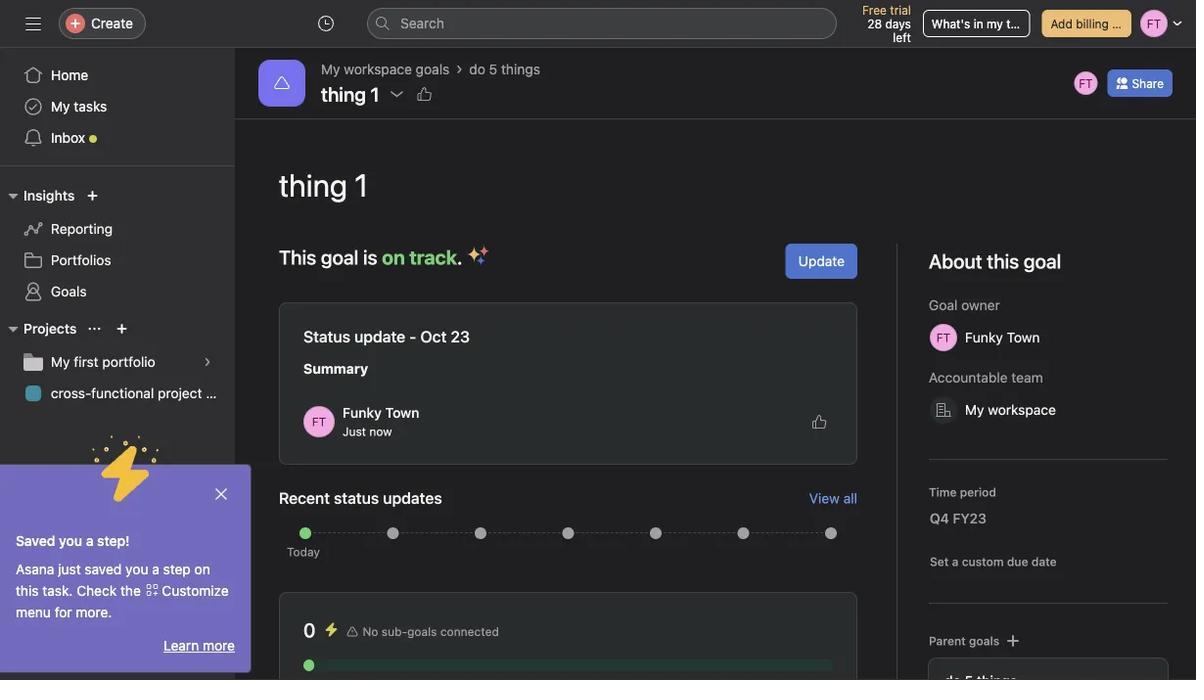 Task type: describe. For each thing, give the bounding box(es) containing it.
projects element
[[0, 311, 235, 413]]

my workspace button
[[921, 393, 1089, 428]]

ft inside button
[[1079, 76, 1093, 90]]

show options, current sort, top image
[[89, 323, 100, 335]]

learn
[[164, 638, 199, 654]]

custom
[[962, 555, 1004, 569]]

sub-
[[382, 625, 407, 639]]

town for funky town
[[1007, 330, 1040, 346]]

0 likes. click to like this task image inside latest status update element
[[812, 414, 827, 430]]

ft button
[[1073, 70, 1100, 97]]

parent
[[929, 635, 966, 648]]

update button
[[786, 244, 858, 279]]

add
[[1051, 17, 1073, 30]]

check
[[77, 583, 117, 599]]

latest status update element
[[279, 303, 858, 465]]

just
[[343, 425, 366, 439]]

step!
[[97, 533, 130, 549]]

goal
[[929, 297, 958, 313]]

date
[[1032, 555, 1057, 569]]

things
[[501, 61, 540, 77]]

about this goal
[[929, 250, 1062, 273]]

status
[[304, 328, 351, 346]]

parent goals
[[929, 635, 1000, 648]]

funky for funky town
[[965, 330, 1003, 346]]

create
[[91, 15, 133, 31]]

accountable team
[[929, 370, 1044, 386]]

first
[[74, 354, 99, 370]]

hide sidebar image
[[25, 16, 41, 31]]

plan
[[206, 385, 233, 401]]

menu
[[16, 605, 51, 621]]

reporting link
[[12, 213, 223, 245]]

-
[[410, 328, 417, 346]]

goals for sub-
[[407, 625, 437, 639]]

my workspace goals link
[[321, 59, 450, 80]]

funky town just now
[[343, 405, 420, 439]]

global element
[[0, 48, 235, 165]]

asana
[[16, 562, 54, 578]]

today
[[287, 545, 320, 559]]

portfolios link
[[12, 245, 223, 276]]

search button
[[367, 8, 837, 39]]

saved you a step!
[[16, 533, 130, 549]]

set
[[930, 555, 949, 569]]

view all
[[810, 490, 858, 506]]

my first portfolio
[[51, 354, 155, 370]]

do 5 things
[[469, 61, 540, 77]]

create button
[[59, 8, 146, 39]]

new image
[[87, 190, 98, 202]]

team
[[1012, 370, 1044, 386]]

cross-functional project plan
[[51, 385, 233, 401]]

funky for funky town just now
[[343, 405, 382, 421]]

projects button
[[0, 317, 77, 341]]

cross-functional project plan link
[[12, 378, 233, 409]]

saved
[[85, 562, 122, 578]]

search list box
[[367, 8, 837, 39]]

share button
[[1108, 70, 1173, 97]]

status update - oct 23
[[304, 328, 470, 346]]

a inside button
[[952, 555, 959, 569]]

about
[[929, 250, 983, 273]]

asana just saved you a step on this task. check the
[[16, 562, 210, 599]]

portfolio
[[102, 354, 155, 370]]

track
[[410, 246, 457, 269]]

town for funky town just now
[[385, 405, 420, 421]]

my first portfolio link
[[12, 347, 223, 378]]

status updates
[[334, 489, 442, 508]]

days
[[886, 17, 911, 30]]

my workspace
[[965, 402, 1056, 418]]

now
[[370, 425, 392, 439]]

5
[[489, 61, 498, 77]]

what's in my trial?
[[932, 17, 1034, 30]]

home
[[51, 67, 88, 83]]

q4
[[930, 511, 950, 527]]

left
[[893, 30, 911, 44]]

view
[[810, 490, 840, 506]]

fy23
[[953, 511, 987, 527]]

close toast image
[[213, 487, 229, 502]]

goals link
[[12, 276, 223, 307]]

connected
[[440, 625, 499, 639]]

ft inside latest status update element
[[312, 415, 326, 429]]

inbox link
[[12, 122, 223, 154]]

cross-
[[51, 385, 91, 401]]

my for my tasks
[[51, 98, 70, 115]]

goal
[[321, 246, 359, 269]]

goals left add parent goal image
[[969, 635, 1000, 648]]

period
[[960, 486, 997, 499]]

new project or portfolio image
[[116, 323, 128, 335]]

this goal is on track .
[[279, 246, 463, 269]]

add parent goal image
[[1006, 634, 1021, 649]]

funky town link
[[343, 405, 420, 421]]

view all button
[[810, 490, 858, 506]]



Task type: locate. For each thing, give the bounding box(es) containing it.
a left step
[[152, 562, 159, 578]]

workspace up show options icon
[[344, 61, 412, 77]]

do
[[469, 61, 486, 77]]

what's
[[932, 17, 971, 30]]

0 horizontal spatial 0 likes. click to like this task image
[[417, 86, 432, 102]]

q4 fy23
[[930, 511, 987, 527]]

my for my first portfolio
[[51, 354, 70, 370]]

town
[[1007, 330, 1040, 346], [385, 405, 420, 421]]

0 vertical spatial 0 likes. click to like this task image
[[417, 86, 432, 102]]

0 horizontal spatial a
[[86, 533, 94, 549]]

my workspace goals
[[321, 61, 450, 77]]

projects
[[24, 321, 77, 337]]

my left first
[[51, 354, 70, 370]]

my inside dropdown button
[[965, 402, 985, 418]]

0 vertical spatial you
[[59, 533, 82, 549]]

learn more link
[[164, 638, 235, 654]]

1 horizontal spatial town
[[1007, 330, 1040, 346]]

my tasks
[[51, 98, 107, 115]]

due
[[1007, 555, 1029, 569]]

set a custom due date button
[[925, 552, 1062, 572]]

my inside the projects 'element'
[[51, 354, 70, 370]]

the
[[120, 583, 141, 599]]

insights button
[[0, 184, 75, 208]]

on inside asana just saved you a step on this task. check the
[[194, 562, 210, 578]]

0 horizontal spatial on
[[194, 562, 210, 578]]

goals for workspace
[[416, 61, 450, 77]]

0 horizontal spatial ft
[[312, 415, 326, 429]]

1 horizontal spatial 0 likes. click to like this task image
[[812, 414, 827, 430]]

1 vertical spatial you
[[125, 562, 148, 578]]

town up now at the bottom left of the page
[[385, 405, 420, 421]]

2 horizontal spatial a
[[952, 555, 959, 569]]

town inside funky town just now
[[385, 405, 420, 421]]

free
[[863, 3, 887, 17]]

share
[[1132, 76, 1164, 90]]

a
[[86, 533, 94, 549], [952, 555, 959, 569], [152, 562, 159, 578]]

my
[[321, 61, 340, 77], [51, 98, 70, 115], [51, 354, 70, 370], [965, 402, 985, 418]]

1 vertical spatial ft
[[312, 415, 326, 429]]

my down "accountable"
[[965, 402, 985, 418]]

0
[[304, 619, 316, 642]]

tasks
[[74, 98, 107, 115]]

workspace inside dropdown button
[[988, 402, 1056, 418]]

funky town
[[965, 330, 1040, 346]]

goals left connected
[[407, 625, 437, 639]]

you inside asana just saved you a step on this task. check the
[[125, 562, 148, 578]]

funky inside dropdown button
[[965, 330, 1003, 346]]

on up the customize
[[194, 562, 210, 578]]

1 vertical spatial funky
[[343, 405, 382, 421]]

time
[[929, 486, 957, 499]]

funky
[[965, 330, 1003, 346], [343, 405, 382, 421]]

time period
[[929, 486, 997, 499]]

insights element
[[0, 178, 235, 311]]

1 horizontal spatial funky
[[965, 330, 1003, 346]]

0 horizontal spatial town
[[385, 405, 420, 421]]

1 horizontal spatial ft
[[1079, 76, 1093, 90]]

add billing info
[[1051, 17, 1133, 30]]

billing
[[1076, 17, 1109, 30]]

1 horizontal spatial workspace
[[988, 402, 1056, 418]]

you up just
[[59, 533, 82, 549]]

goal owner
[[929, 297, 1001, 313]]

inbox
[[51, 130, 85, 146]]

town up team at the right of the page
[[1007, 330, 1040, 346]]

my for my workspace
[[965, 402, 985, 418]]

funky down owner
[[965, 330, 1003, 346]]

workspace for my workspace
[[988, 402, 1056, 418]]

0 vertical spatial town
[[1007, 330, 1040, 346]]

trial
[[890, 3, 911, 17]]

a right set
[[952, 555, 959, 569]]

trial?
[[1007, 17, 1034, 30]]

this goal
[[987, 250, 1062, 273]]

portfolios
[[51, 252, 111, 268]]

functional
[[91, 385, 154, 401]]

update
[[799, 253, 845, 269]]

1 vertical spatial workspace
[[988, 402, 1056, 418]]

saved
[[16, 533, 55, 549]]

more
[[203, 638, 235, 654]]

0 vertical spatial workspace
[[344, 61, 412, 77]]

set a custom due date
[[930, 555, 1057, 569]]

1 vertical spatial on
[[194, 562, 210, 578]]

1 vertical spatial 0 likes. click to like this task image
[[812, 414, 827, 430]]

0 vertical spatial funky
[[965, 330, 1003, 346]]

Goal name text field
[[263, 150, 1168, 220]]

home link
[[12, 60, 223, 91]]

1 vertical spatial town
[[385, 405, 420, 421]]

see details, my first portfolio image
[[202, 356, 213, 368]]

goals left do at the left top
[[416, 61, 450, 77]]

thing 1
[[321, 82, 380, 105]]

do 5 things link
[[469, 59, 540, 80]]

a inside asana just saved you a step on this task. check the
[[152, 562, 159, 578]]

ft
[[1079, 76, 1093, 90], [312, 415, 326, 429]]

customize
[[162, 583, 229, 599]]

0 horizontal spatial you
[[59, 533, 82, 549]]

more.
[[76, 605, 112, 621]]

a left step!
[[86, 533, 94, 549]]

on
[[382, 246, 405, 269], [194, 562, 210, 578]]

this
[[16, 583, 39, 599]]

recent status updates
[[279, 489, 442, 508]]

1 horizontal spatial on
[[382, 246, 405, 269]]

my tasks link
[[12, 91, 223, 122]]

town inside funky town dropdown button
[[1007, 330, 1040, 346]]

funky town button
[[921, 320, 1073, 355]]

customize menu for more.
[[16, 583, 229, 621]]

on right is
[[382, 246, 405, 269]]

in
[[974, 17, 984, 30]]

you up the
[[125, 562, 148, 578]]

oct 23
[[421, 328, 470, 346]]

ft left just
[[312, 415, 326, 429]]

my up "thing 1"
[[321, 61, 340, 77]]

show options image
[[389, 86, 405, 102]]

my for my workspace goals
[[321, 61, 340, 77]]

all
[[844, 490, 858, 506]]

no
[[363, 625, 378, 639]]

goals
[[51, 283, 87, 300]]

my left tasks
[[51, 98, 70, 115]]

update
[[355, 328, 406, 346]]

0 vertical spatial ft
[[1079, 76, 1093, 90]]

0 horizontal spatial funky
[[343, 405, 382, 421]]

insights
[[24, 188, 75, 204]]

step
[[163, 562, 191, 578]]

search
[[400, 15, 445, 31]]

my
[[987, 17, 1003, 30]]

1 horizontal spatial a
[[152, 562, 159, 578]]

0 vertical spatial on
[[382, 246, 405, 269]]

is
[[363, 246, 378, 269]]

just
[[58, 562, 81, 578]]

workspace
[[344, 61, 412, 77], [988, 402, 1056, 418]]

0 likes. click to like this task image up view
[[812, 414, 827, 430]]

add billing info button
[[1042, 10, 1133, 37]]

workspace down team at the right of the page
[[988, 402, 1056, 418]]

no sub-goals connected
[[363, 625, 499, 639]]

q4 fy23 button
[[918, 501, 1019, 537]]

0 horizontal spatial workspace
[[344, 61, 412, 77]]

funky up just
[[343, 405, 382, 421]]

learn more
[[164, 638, 235, 654]]

accountable
[[929, 370, 1008, 386]]

history image
[[318, 16, 334, 31]]

recent
[[279, 489, 330, 508]]

1 horizontal spatial you
[[125, 562, 148, 578]]

for
[[55, 605, 72, 621]]

ft left share button
[[1079, 76, 1093, 90]]

what's in my trial? button
[[923, 10, 1034, 37]]

my inside global element
[[51, 98, 70, 115]]

funky inside funky town just now
[[343, 405, 382, 421]]

goals
[[416, 61, 450, 77], [407, 625, 437, 639], [969, 635, 1000, 648]]

workspace for my workspace goals
[[344, 61, 412, 77]]

0 likes. click to like this task image
[[417, 86, 432, 102], [812, 414, 827, 430]]

0 likes. click to like this task image right show options icon
[[417, 86, 432, 102]]



Task type: vqa. For each thing, say whether or not it's contained in the screenshot.
2nd Mark complete 'image'
no



